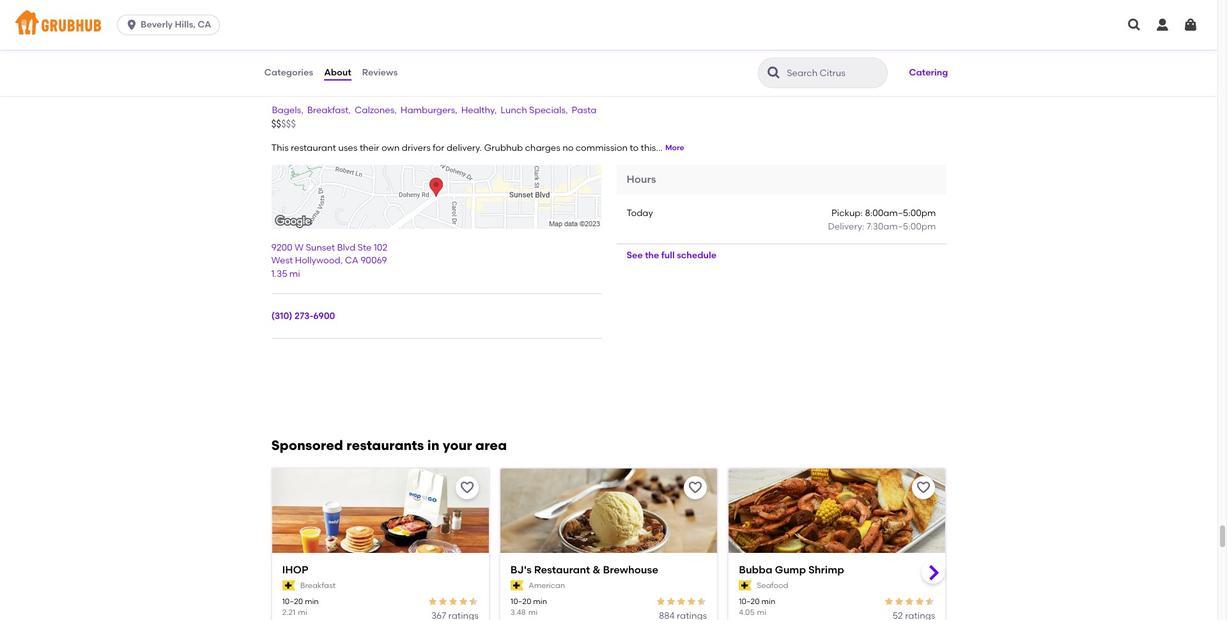 Task type: describe. For each thing, give the bounding box(es) containing it.
see the full schedule button
[[617, 244, 727, 267]]

1 save this restaurant button from the left
[[456, 476, 479, 499]]

273-
[[295, 311, 313, 321]]

breakfast, button
[[307, 103, 352, 118]]

see
[[627, 250, 643, 261]]

this
[[271, 142, 289, 153]]

mi for ihop
[[298, 608, 307, 617]]

lunch
[[501, 105, 527, 115]]

delivery:
[[828, 221, 865, 232]]

ihop link
[[282, 563, 479, 578]]

pasta button
[[571, 103, 597, 118]]

pickup:
[[832, 208, 863, 219]]

their
[[360, 142, 379, 153]]

your
[[443, 437, 472, 453]]

ca inside 9200 w sunset blvd ste 102 west hollywood , ca 90069 1.35 mi
[[345, 255, 358, 266]]

2 svg image from the left
[[1155, 17, 1170, 33]]

3.48
[[511, 608, 526, 617]]

min for bubba gump shrimp
[[762, 597, 776, 606]]

gump
[[775, 564, 806, 576]]

w
[[295, 242, 304, 253]]

svg image inside beverly hills, ca button
[[125, 19, 138, 31]]

american
[[529, 581, 565, 590]]

10–20 for bubba gump shrimp
[[739, 597, 760, 606]]

subscription pass image for bubba gump shrimp
[[739, 581, 752, 591]]

grubhub
[[484, 142, 523, 153]]

full
[[661, 250, 675, 261]]

charges
[[525, 142, 560, 153]]

citrus
[[271, 81, 318, 99]]

2.21
[[282, 608, 295, 617]]

breakfast
[[300, 581, 336, 590]]

1 horizontal spatial svg image
[[1183, 17, 1199, 33]]

brewhouse
[[603, 564, 658, 576]]

bubba gump shrimp logo image
[[729, 469, 946, 576]]

own
[[382, 142, 400, 153]]

bj's restaurant & brewhouse logo image
[[500, 469, 717, 576]]

more
[[665, 143, 684, 152]]

mi for bj's restaurant & brewhouse
[[528, 608, 538, 617]]

$$$$$
[[271, 118, 296, 130]]

hamburgers,
[[401, 105, 457, 115]]

bj's restaurant & brewhouse link
[[511, 563, 707, 578]]

10–20 min 2.21 mi
[[282, 597, 319, 617]]

seafood
[[757, 581, 788, 590]]

9200 w sunset blvd ste 102 west hollywood , ca 90069 1.35 mi
[[271, 242, 388, 279]]

blvd
[[337, 242, 355, 253]]

102
[[374, 242, 388, 253]]

search icon image
[[767, 65, 782, 81]]

...
[[656, 142, 663, 153]]

save this restaurant image
[[688, 480, 703, 495]]

10–20 for ihop
[[282, 597, 303, 606]]

specials,
[[529, 105, 568, 115]]

save this restaurant image for bubba gump shrimp
[[916, 480, 932, 495]]

$$
[[271, 118, 281, 130]]

4.05
[[739, 608, 755, 617]]

about button
[[324, 50, 352, 96]]

7:30am–5:00pm
[[867, 221, 936, 232]]

categories button
[[264, 50, 314, 96]]

healthy,
[[461, 105, 497, 115]]

beverly
[[141, 19, 173, 30]]

10–20 min 3.48 mi
[[511, 597, 547, 617]]

beverly hills, ca button
[[117, 15, 225, 35]]

catering
[[909, 67, 948, 78]]

the
[[645, 250, 659, 261]]

reviews button
[[362, 50, 398, 96]]

area
[[475, 437, 507, 453]]

1.35
[[271, 268, 287, 279]]

mi for bubba gump shrimp
[[757, 608, 766, 617]]

8:00am–5:00pm
[[865, 208, 936, 219]]

drivers
[[402, 142, 431, 153]]

today
[[627, 208, 653, 219]]

ihop logo image
[[272, 469, 489, 576]]

bagels, breakfast, calzones, hamburgers, healthy, lunch specials, pasta
[[272, 105, 597, 115]]

1 svg image from the left
[[1127, 17, 1142, 33]]

sponsored restaurants in your area
[[271, 437, 507, 453]]



Task type: locate. For each thing, give the bounding box(es) containing it.
ca inside button
[[198, 19, 211, 30]]

subscription pass image down ihop
[[282, 581, 295, 591]]

0 horizontal spatial min
[[305, 597, 319, 606]]

10–20 min 4.05 mi
[[739, 597, 776, 617]]

mi inside 10–20 min 4.05 mi
[[757, 608, 766, 617]]

10–20 up 2.21
[[282, 597, 303, 606]]

min inside 10–20 min 4.05 mi
[[762, 597, 776, 606]]

1 min from the left
[[305, 597, 319, 606]]

beverly hills, ca
[[141, 19, 211, 30]]

mi inside 10–20 min 2.21 mi
[[298, 608, 307, 617]]

2 horizontal spatial min
[[762, 597, 776, 606]]

mi right 1.35
[[289, 268, 300, 279]]

hamburgers, button
[[400, 103, 458, 118]]

restaurant
[[291, 142, 336, 153]]

more button
[[665, 143, 684, 154]]

1 horizontal spatial subscription pass image
[[739, 581, 752, 591]]

(310) 273-6900
[[271, 311, 335, 321]]

in
[[427, 437, 440, 453]]

sponsored
[[271, 437, 343, 453]]

3 save this restaurant button from the left
[[912, 476, 935, 499]]

ca right hills,
[[198, 19, 211, 30]]

10–20 inside 10–20 min 2.21 mi
[[282, 597, 303, 606]]

restaurant
[[534, 564, 590, 576]]

svg image
[[1183, 17, 1199, 33], [125, 19, 138, 31]]

svg image
[[1127, 17, 1142, 33], [1155, 17, 1170, 33]]

min down breakfast
[[305, 597, 319, 606]]

2 save this restaurant image from the left
[[916, 480, 932, 495]]

no
[[563, 142, 574, 153]]

1 horizontal spatial 10–20
[[511, 597, 531, 606]]

2 horizontal spatial 10–20
[[739, 597, 760, 606]]

to
[[630, 142, 639, 153]]

min inside 10–20 min 3.48 mi
[[533, 597, 547, 606]]

1 save this restaurant image from the left
[[459, 480, 475, 495]]

0 horizontal spatial save this restaurant image
[[459, 480, 475, 495]]

see the full schedule
[[627, 250, 717, 261]]

pasta
[[572, 105, 597, 115]]

(310) 273-6900 button
[[271, 310, 335, 323]]

bubba gump shrimp link
[[739, 563, 935, 578]]

ca
[[198, 19, 211, 30], [345, 255, 358, 266]]

1 horizontal spatial save this restaurant image
[[916, 480, 932, 495]]

3 10–20 from the left
[[739, 597, 760, 606]]

bagels,
[[272, 105, 303, 115]]

this restaurant uses their own drivers for delivery. grubhub charges no commission to this ... more
[[271, 142, 684, 153]]

0 horizontal spatial 10–20
[[282, 597, 303, 606]]

mi
[[289, 268, 300, 279], [298, 608, 307, 617], [528, 608, 538, 617], [757, 608, 766, 617]]

0 horizontal spatial svg image
[[125, 19, 138, 31]]

9200
[[271, 242, 293, 253]]

(310)
[[271, 311, 292, 321]]

save this restaurant button
[[456, 476, 479, 499], [684, 476, 707, 499], [912, 476, 935, 499]]

schedule
[[677, 250, 717, 261]]

pickup: 8:00am–5:00pm delivery: 7:30am–5:00pm
[[828, 208, 936, 232]]

1 horizontal spatial save this restaurant button
[[684, 476, 707, 499]]

bubba
[[739, 564, 773, 576]]

min for ihop
[[305, 597, 319, 606]]

mi inside 10–20 min 3.48 mi
[[528, 608, 538, 617]]

bj's
[[511, 564, 532, 576]]

ihop
[[282, 564, 308, 576]]

reviews
[[362, 67, 398, 78]]

0 horizontal spatial svg image
[[1127, 17, 1142, 33]]

2 subscription pass image from the left
[[739, 581, 752, 591]]

min for bj's restaurant & brewhouse
[[533, 597, 547, 606]]

sunset
[[306, 242, 335, 253]]

main navigation navigation
[[0, 0, 1218, 50]]

mi right 2.21
[[298, 608, 307, 617]]

hills,
[[175, 19, 196, 30]]

10–20
[[282, 597, 303, 606], [511, 597, 531, 606], [739, 597, 760, 606]]

calzones,
[[355, 105, 397, 115]]

subscription pass image down bubba
[[739, 581, 752, 591]]

for
[[433, 142, 445, 153]]

3 min from the left
[[762, 597, 776, 606]]

hours
[[627, 173, 656, 185]]

about
[[324, 67, 351, 78]]

2 10–20 from the left
[[511, 597, 531, 606]]

star icon image
[[428, 596, 438, 607], [438, 596, 448, 607], [448, 596, 458, 607], [458, 596, 468, 607], [468, 596, 479, 607], [468, 596, 479, 607], [656, 596, 666, 607], [666, 596, 676, 607], [676, 596, 687, 607], [687, 596, 697, 607], [697, 596, 707, 607], [697, 596, 707, 607], [884, 596, 895, 607], [895, 596, 905, 607], [905, 596, 915, 607], [915, 596, 925, 607], [925, 596, 935, 607], [925, 596, 935, 607]]

restaurants
[[346, 437, 424, 453]]

Search Citrus search field
[[786, 67, 884, 79]]

save this restaurant button for bj's
[[684, 476, 707, 499]]

2 horizontal spatial save this restaurant button
[[912, 476, 935, 499]]

healthy, button
[[461, 103, 498, 118]]

save this restaurant image
[[459, 480, 475, 495], [916, 480, 932, 495]]

bj's restaurant & brewhouse
[[511, 564, 658, 576]]

min down seafood in the right of the page
[[762, 597, 776, 606]]

citrus menu info
[[271, 81, 398, 99]]

1 10–20 from the left
[[282, 597, 303, 606]]

0 horizontal spatial ca
[[198, 19, 211, 30]]

delivery.
[[447, 142, 482, 153]]

10–20 inside 10–20 min 3.48 mi
[[511, 597, 531, 606]]

mi inside 9200 w sunset blvd ste 102 west hollywood , ca 90069 1.35 mi
[[289, 268, 300, 279]]

10–20 inside 10–20 min 4.05 mi
[[739, 597, 760, 606]]

shrimp
[[809, 564, 844, 576]]

commission
[[576, 142, 628, 153]]

this
[[641, 142, 656, 153]]

save this restaurant button for bubba
[[912, 476, 935, 499]]

1 horizontal spatial min
[[533, 597, 547, 606]]

&
[[593, 564, 601, 576]]

,
[[341, 255, 343, 266]]

info
[[368, 81, 398, 99]]

lunch specials, button
[[500, 103, 569, 118]]

1 horizontal spatial svg image
[[1155, 17, 1170, 33]]

menu
[[322, 81, 364, 99]]

0 horizontal spatial subscription pass image
[[282, 581, 295, 591]]

0 horizontal spatial save this restaurant button
[[456, 476, 479, 499]]

bagels, button
[[271, 103, 304, 118]]

min
[[305, 597, 319, 606], [533, 597, 547, 606], [762, 597, 776, 606]]

subscription pass image
[[282, 581, 295, 591], [739, 581, 752, 591]]

save this restaurant image for ihop
[[459, 480, 475, 495]]

catering button
[[903, 59, 954, 87]]

10–20 for bj's restaurant & brewhouse
[[511, 597, 531, 606]]

hollywood
[[295, 255, 341, 266]]

1 subscription pass image from the left
[[282, 581, 295, 591]]

0 vertical spatial ca
[[198, 19, 211, 30]]

uses
[[338, 142, 358, 153]]

1 vertical spatial ca
[[345, 255, 358, 266]]

min down american
[[533, 597, 547, 606]]

min inside 10–20 min 2.21 mi
[[305, 597, 319, 606]]

2 save this restaurant button from the left
[[684, 476, 707, 499]]

6900
[[313, 311, 335, 321]]

subscription pass image for ihop
[[282, 581, 295, 591]]

mi right the 4.05
[[757, 608, 766, 617]]

90069
[[361, 255, 387, 266]]

10–20 up the 4.05
[[739, 597, 760, 606]]

ste
[[358, 242, 372, 253]]

1 horizontal spatial ca
[[345, 255, 358, 266]]

breakfast,
[[307, 105, 351, 115]]

subscription pass image
[[511, 581, 524, 591]]

mi right the 3.48
[[528, 608, 538, 617]]

ca right , on the left
[[345, 255, 358, 266]]

calzones, button
[[354, 103, 398, 118]]

10–20 up the 3.48
[[511, 597, 531, 606]]

2 min from the left
[[533, 597, 547, 606]]



Task type: vqa. For each thing, say whether or not it's contained in the screenshot.
mi
yes



